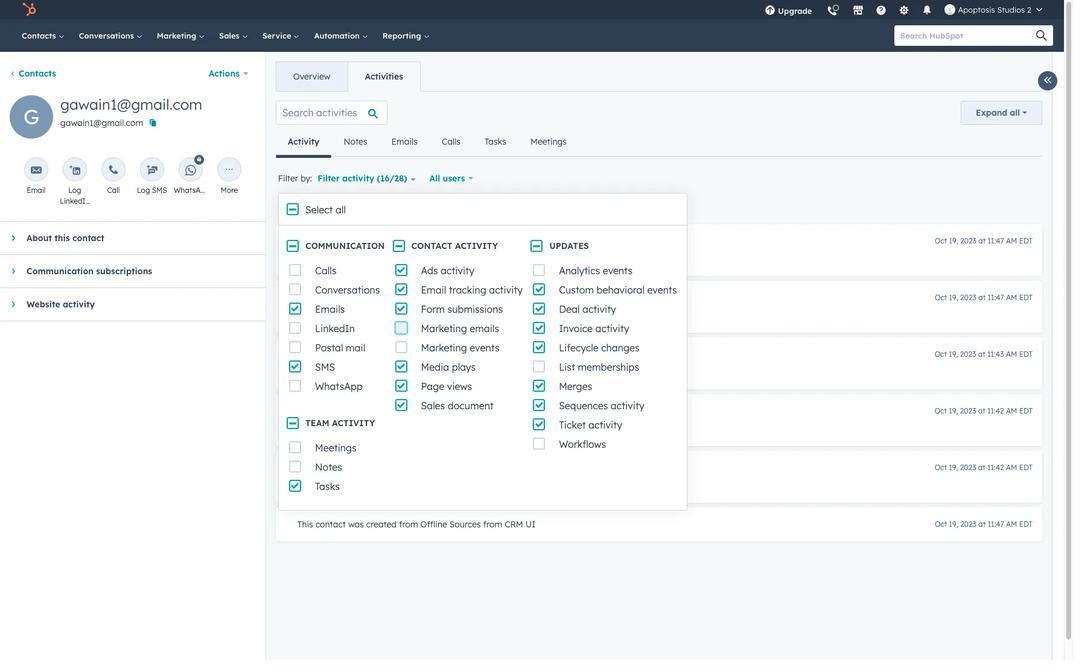 Task type: vqa. For each thing, say whether or not it's contained in the screenshot.
"User Guides" element
no



Task type: describe. For each thing, give the bounding box(es) containing it.
meetings button
[[518, 127, 579, 156]]

analytics
[[559, 265, 600, 277]]

tasks button
[[473, 127, 518, 156]]

activity inside dropdown button
[[63, 299, 95, 310]]

tara schultz for 4th tara schultz 'button' from the top of the october 2023 feed
[[297, 480, 350, 491]]

lifecycle changes
[[559, 342, 640, 354]]

1 vertical spatial view details link
[[504, 366, 568, 380]]

tara for 4th tara schultz 'button' from the top of the october 2023 feed
[[297, 480, 316, 491]]

crm
[[505, 520, 523, 530]]

lord link
[[401, 366, 433, 380]]

3 tara schultz button from the top
[[297, 421, 350, 436]]

to contract sent
[[435, 366, 500, 377]]

caret image
[[12, 268, 15, 275]]

19, for deal
[[949, 350, 958, 359]]

1 vertical spatial contacts link
[[10, 68, 56, 79]]

1 tara schultz button from the top
[[297, 308, 350, 322]]

list memberships
[[559, 362, 639, 374]]

1 horizontal spatial stage
[[437, 310, 460, 320]]

actions button
[[201, 62, 256, 86]]

2 tara schultz button from the top
[[297, 365, 350, 379]]

0 vertical spatial whatsapp
[[174, 186, 210, 195]]

events for analytics events
[[603, 265, 633, 277]]

filter for filter activity (16/28)
[[318, 173, 340, 184]]

expand all
[[976, 107, 1020, 118]]

team
[[305, 418, 329, 429]]

0 horizontal spatial stage
[[348, 253, 371, 264]]

website activity
[[27, 299, 95, 310]]

team activity
[[305, 418, 375, 429]]

email for email tracking activity
[[421, 284, 446, 296]]

2 deal activity element from the top
[[276, 395, 1042, 447]]

log linkedin message image
[[69, 165, 80, 176]]

lord
[[401, 366, 420, 377]]

0 vertical spatial conversations
[[79, 31, 136, 40]]

2 horizontal spatial events
[[647, 284, 677, 296]]

3 oct 19, 2023 at 11:47 am edt from the top
[[935, 520, 1033, 529]]

form
[[421, 304, 445, 316]]

5 edt from the top
[[1019, 464, 1033, 473]]

tara schultz image
[[945, 4, 956, 15]]

service
[[262, 31, 294, 40]]

1 horizontal spatial this
[[387, 253, 401, 264]]

apoptosis
[[958, 5, 995, 14]]

events for marketing events
[[470, 342, 499, 354]]

2 oct 19, 2023 at 11:42 am edt from the top
[[935, 464, 1033, 473]]

oct for opportunity
[[935, 237, 947, 246]]

communication
[[305, 241, 385, 252]]

marketing for marketing
[[157, 31, 199, 40]]

emails
[[470, 323, 499, 335]]

sales for sales document
[[421, 400, 445, 412]]

expand all button
[[961, 101, 1042, 125]]

calling icon button
[[822, 1, 843, 19]]

tasks inside button
[[485, 136, 506, 147]]

1 horizontal spatial for
[[462, 310, 473, 320]]

Search activities search field
[[276, 101, 387, 125]]

link opens in a new window image for bottom view details link
[[598, 422, 607, 437]]

3 deal activity element from the top
[[276, 451, 1042, 503]]

by:
[[300, 173, 312, 184]]

the lifecycle stage for this contact was updated to opportunity . view details
[[297, 253, 604, 264]]

view for middle view details link
[[504, 366, 524, 377]]

email for email
[[27, 186, 46, 195]]

schultz for third tara schultz 'button' from the bottom
[[319, 366, 350, 377]]

notes button
[[332, 127, 379, 156]]

analytics events
[[559, 265, 633, 277]]

workflows
[[559, 439, 606, 451]]

the
[[388, 310, 401, 320]]

caret image for about this contact
[[12, 235, 15, 242]]

1 schultz from the top
[[319, 310, 350, 320]]

actions
[[209, 68, 240, 79]]

1 vertical spatial conversations
[[315, 284, 380, 296]]

0 horizontal spatial updated
[[352, 310, 386, 320]]

deal down team
[[297, 463, 317, 474]]

deal up invoice
[[559, 304, 580, 316]]

custom behavioral events
[[559, 284, 677, 296]]

tara for 3rd tara schultz 'button' from the top of the october 2023 feed
[[297, 423, 316, 434]]

more
[[221, 186, 238, 195]]

6 19, from the top
[[949, 520, 958, 529]]

19, for updated the lifecycle stage for this contact to
[[949, 293, 958, 302]]

log for log sms
[[137, 186, 150, 195]]

(16/28)
[[377, 173, 407, 184]]

help button
[[871, 0, 892, 19]]

email tracking activity
[[421, 284, 523, 296]]

lead
[[536, 310, 556, 320]]

filter by:
[[278, 173, 312, 184]]

hubspot image
[[22, 2, 36, 17]]

caret image for website activity
[[12, 301, 15, 308]]

link opens in a new window image inside view details link
[[613, 311, 622, 320]]

sales for sales
[[219, 31, 242, 40]]

ui
[[526, 520, 536, 530]]

appointment
[[446, 423, 498, 434]]

1 vertical spatial meetings
[[315, 442, 356, 454]]

calls inside button
[[442, 136, 461, 147]]

2 vertical spatial view details
[[545, 423, 596, 434]]

1 vertical spatial contacts
[[19, 68, 56, 79]]

this contact was created from offline sources from crm ui
[[297, 520, 536, 530]]

log linkedin message
[[59, 186, 90, 217]]

users
[[443, 173, 465, 184]]

details for middle view details link
[[527, 366, 555, 377]]

communication subscriptions button
[[0, 255, 249, 288]]

sequences
[[559, 400, 608, 412]]

more image
[[224, 165, 235, 176]]

schultz for 4th tara schultz 'button' from the top of the october 2023 feed
[[319, 480, 350, 491]]

deal
[[382, 366, 399, 377]]

subscriptions
[[96, 266, 152, 277]]

details up 'analytics events'
[[576, 253, 604, 264]]

view down updates
[[553, 253, 573, 264]]

marketing link
[[150, 19, 212, 52]]

11:47 for tara schultz updated the lifecycle stage for this contact to lead
[[988, 293, 1004, 302]]

october
[[278, 202, 315, 214]]

log for log linkedin message
[[68, 186, 81, 195]]

meetings inside 'button'
[[530, 136, 567, 147]]

1 vertical spatial sms
[[315, 362, 335, 374]]

page views
[[421, 381, 472, 393]]

1 vertical spatial linkedin
[[315, 323, 355, 335]]

3 11:47 from the top
[[988, 520, 1004, 529]]

edt for updated the lifecycle stage for this contact to
[[1019, 293, 1033, 302]]

message
[[59, 208, 90, 217]]

settings link
[[892, 0, 917, 19]]

deal left mail
[[297, 349, 317, 360]]

created
[[366, 520, 397, 530]]

upgrade
[[778, 6, 812, 16]]

all
[[429, 173, 440, 184]]

contract
[[446, 366, 481, 377]]

invoice
[[559, 323, 593, 335]]

updates
[[549, 241, 589, 252]]

select all
[[305, 204, 346, 216]]

tracking
[[449, 284, 486, 296]]

0 vertical spatial contacts
[[22, 31, 58, 40]]

0 horizontal spatial calls
[[315, 265, 337, 277]]

october 2023
[[278, 202, 339, 214]]

tara inside lifecycle change element
[[297, 310, 316, 320]]

opportunity
[[501, 253, 549, 264]]

log sms
[[137, 186, 167, 195]]

all users
[[429, 173, 465, 184]]

details for bottom view details link
[[568, 423, 596, 434]]

communication
[[27, 266, 94, 277]]

1 horizontal spatial lifecycle
[[403, 310, 435, 320]]

merges
[[559, 381, 592, 393]]

reporting
[[382, 31, 423, 40]]

appointment scheduled .
[[446, 423, 545, 434]]

activities link
[[347, 62, 420, 91]]

6 am from the top
[[1006, 520, 1017, 529]]

linkedin inside log linkedin message
[[60, 197, 90, 206]]

contact inside dropdown button
[[72, 233, 104, 244]]

activity button
[[276, 127, 332, 158]]

0 horizontal spatial was
[[348, 520, 364, 530]]

oct 19, 2023 at 11:43 am edt
[[935, 350, 1033, 359]]

behavioral
[[597, 284, 645, 296]]

lifecycle for lifecycle
[[297, 236, 335, 247]]

media plays
[[421, 362, 476, 374]]

page
[[421, 381, 444, 393]]

view for view details link to the top
[[560, 310, 580, 320]]

settings image
[[899, 5, 910, 16]]

views
[[447, 381, 472, 393]]

0 vertical spatial view details link
[[560, 309, 624, 323]]

am for appointment scheduled
[[1006, 407, 1017, 416]]

edt for deal
[[1019, 350, 1033, 359]]

19, for opportunity
[[949, 237, 958, 246]]

apoptosis studios 2 button
[[938, 0, 1050, 19]]

6 edt from the top
[[1019, 520, 1033, 529]]

oct 19, 2023 at 11:47 am edt for tara schultz updated the lifecycle stage for this contact to lead
[[935, 293, 1033, 302]]



Task type: locate. For each thing, give the bounding box(es) containing it.
0 horizontal spatial linkedin
[[60, 197, 90, 206]]

mail
[[346, 342, 365, 354]]

at for updated the lifecycle stage for this contact to
[[978, 293, 986, 302]]

2 vertical spatial view details link
[[545, 422, 609, 437]]

this up the
[[387, 253, 401, 264]]

lifecycle change down select all
[[297, 236, 368, 247]]

tara schultz for 3rd tara schultz 'button' from the top of the october 2023 feed
[[297, 423, 350, 434]]

1 filter from the left
[[278, 173, 298, 184]]

oct for appointment scheduled
[[935, 407, 947, 416]]

lifecycle down the
[[297, 293, 335, 304]]

calling icon image
[[827, 6, 838, 17]]

4 schultz from the top
[[319, 480, 350, 491]]

1 vertical spatial tara schultz
[[297, 423, 350, 434]]

tara
[[297, 310, 316, 320], [297, 366, 316, 377], [297, 423, 316, 434], [297, 480, 316, 491]]

0 horizontal spatial tasks
[[315, 481, 340, 493]]

1 horizontal spatial log
[[137, 186, 150, 195]]

emails up (16/28)
[[391, 136, 418, 147]]

communication subscriptions
[[27, 266, 152, 277]]

emails
[[391, 136, 418, 147], [315, 304, 345, 316]]

2 vertical spatial marketing
[[421, 342, 467, 354]]

emails up postal at the bottom left of the page
[[315, 304, 345, 316]]

1 gawain1@gmail.com from the top
[[60, 95, 202, 113]]

conversations link
[[72, 19, 150, 52]]

automation
[[314, 31, 362, 40]]

1 vertical spatial this
[[387, 253, 401, 264]]

1 11:47 from the top
[[988, 237, 1004, 246]]

studios
[[997, 5, 1025, 14]]

meetings right tasks button
[[530, 136, 567, 147]]

about this contact
[[27, 233, 104, 244]]

1 oct 19, 2023 at 11:47 am edt from the top
[[935, 237, 1033, 246]]

1 horizontal spatial from
[[483, 520, 502, 530]]

4 edt from the top
[[1019, 407, 1033, 416]]

october 2023 feed
[[266, 91, 1052, 556]]

marketplaces image
[[853, 5, 864, 16]]

0 vertical spatial oct 19, 2023 at 11:47 am edt
[[935, 237, 1033, 246]]

calls
[[442, 136, 461, 147], [315, 265, 337, 277]]

sales down page on the left bottom of the page
[[421, 400, 445, 412]]

2 tara from the top
[[297, 366, 316, 377]]

custom
[[559, 284, 594, 296]]

marketing inside marketing link
[[157, 31, 199, 40]]

caret image
[[12, 235, 15, 242], [12, 301, 15, 308]]

1 navigation from the top
[[276, 62, 421, 92]]

oct 19, 2023 at 11:47 am edt
[[935, 237, 1033, 246], [935, 293, 1033, 302], [935, 520, 1033, 529]]

marketplaces button
[[846, 0, 871, 19]]

from
[[399, 520, 418, 530], [483, 520, 502, 530]]

caret image left about
[[12, 235, 15, 242]]

tara schultz button down postal at the bottom left of the page
[[297, 365, 350, 379]]

filter
[[278, 173, 298, 184], [318, 173, 340, 184]]

log inside log linkedin message
[[68, 186, 81, 195]]

details for view details link to the top
[[583, 310, 611, 320]]

2 schultz from the top
[[319, 366, 350, 377]]

1 19, from the top
[[949, 237, 958, 246]]

0 horizontal spatial .
[[541, 423, 542, 434]]

view up invoice
[[560, 310, 580, 320]]

moved
[[352, 423, 379, 434]]

0 vertical spatial tara schultz
[[297, 366, 350, 377]]

expand
[[976, 107, 1007, 118]]

stage down the communication
[[348, 253, 371, 264]]

tasks
[[485, 136, 506, 147], [315, 481, 340, 493]]

1 horizontal spatial all
[[1010, 107, 1020, 118]]

2 11:42 from the top
[[987, 464, 1004, 473]]

updated
[[454, 253, 488, 264], [352, 310, 386, 320]]

1 horizontal spatial updated
[[454, 253, 488, 264]]

1 vertical spatial lifecycle
[[403, 310, 435, 320]]

upgrade image
[[765, 5, 776, 16]]

at for deal
[[978, 350, 985, 359]]

lifecycle up the
[[297, 236, 335, 247]]

1 caret image from the top
[[12, 235, 15, 242]]

log
[[68, 186, 81, 195], [137, 186, 150, 195]]

to inside deal activity element
[[435, 366, 444, 377]]

0 vertical spatial oct 19, 2023 at 11:42 am edt
[[935, 407, 1033, 416]]

all right select on the left
[[336, 204, 346, 216]]

edt for opportunity
[[1019, 237, 1033, 246]]

1 vertical spatial events
[[647, 284, 677, 296]]

3 am from the top
[[1006, 350, 1017, 359]]

linkedin up postal mail
[[315, 323, 355, 335]]

0 vertical spatial all
[[1010, 107, 1020, 118]]

1 vertical spatial gawain1@gmail.com
[[60, 118, 143, 129]]

0 vertical spatial for
[[373, 253, 384, 264]]

email
[[27, 186, 46, 195], [421, 284, 446, 296]]

2 caret image from the top
[[12, 301, 15, 308]]

2 vertical spatial lifecycle
[[559, 342, 599, 354]]

all right expand
[[1010, 107, 1020, 118]]

details up workflows
[[568, 423, 596, 434]]

Search HubSpot search field
[[894, 25, 1042, 46]]

1 horizontal spatial sms
[[315, 362, 335, 374]]

0 vertical spatial marketing
[[157, 31, 199, 40]]

2 vertical spatial events
[[470, 342, 499, 354]]

this
[[297, 520, 313, 530]]

this inside dropdown button
[[55, 233, 70, 244]]

am for deal
[[1006, 350, 1017, 359]]

details up invoice activity
[[583, 310, 611, 320]]

2 lifecycle change from the top
[[297, 293, 368, 304]]

2 horizontal spatial to
[[525, 310, 533, 320]]

at for appointment scheduled
[[978, 407, 985, 416]]

0 horizontal spatial to
[[435, 366, 444, 377]]

sales document
[[421, 400, 494, 412]]

sequences activity
[[559, 400, 644, 412]]

2 vertical spatial to
[[435, 366, 444, 377]]

to left opportunity
[[490, 253, 498, 264]]

log down log sms icon
[[137, 186, 150, 195]]

call image
[[108, 165, 119, 176]]

tara for third tara schultz 'button' from the bottom
[[297, 366, 316, 377]]

navigation
[[276, 62, 421, 92], [276, 127, 579, 158]]

1 horizontal spatial tasks
[[485, 136, 506, 147]]

1 vertical spatial caret image
[[12, 301, 15, 308]]

1 oct 19, 2023 at 11:42 am edt from the top
[[935, 407, 1033, 416]]

tara up this
[[297, 480, 316, 491]]

postal
[[315, 342, 343, 354]]

0 vertical spatial events
[[603, 265, 633, 277]]

5 19, from the top
[[949, 464, 958, 473]]

5 am from the top
[[1006, 464, 1017, 473]]

contact
[[411, 241, 452, 252]]

view details
[[560, 310, 611, 320], [504, 366, 555, 377], [545, 423, 596, 434]]

contact down message
[[72, 233, 104, 244]]

to
[[490, 253, 498, 264], [525, 310, 533, 320], [435, 366, 444, 377]]

ticket activity
[[559, 419, 622, 432]]

events down emails
[[470, 342, 499, 354]]

details
[[576, 253, 604, 264], [583, 310, 611, 320], [527, 366, 555, 377], [568, 423, 596, 434]]

0 vertical spatial lifecycle change
[[297, 236, 368, 247]]

lifecycle change for schultz
[[297, 293, 368, 304]]

lifecycle down invoice
[[559, 342, 599, 354]]

tara schultz
[[297, 366, 350, 377], [297, 423, 350, 434], [297, 480, 350, 491]]

tara schultz button left moved
[[297, 421, 350, 436]]

sales up actions popup button at left top
[[219, 31, 242, 40]]

this up emails
[[476, 310, 490, 320]]

marketing for marketing events
[[421, 342, 467, 354]]

0 vertical spatial change
[[337, 236, 368, 247]]

sms down postal at the bottom left of the page
[[315, 362, 335, 374]]

form submissions
[[421, 304, 503, 316]]

lifecycle change element
[[276, 225, 1042, 276], [276, 281, 1042, 333]]

0 vertical spatial sms
[[152, 186, 167, 195]]

deal activity element
[[276, 338, 1042, 390], [276, 395, 1042, 447], [276, 451, 1042, 503]]

all inside popup button
[[1010, 107, 1020, 118]]

at for opportunity
[[978, 237, 986, 246]]

1 tara from the top
[[297, 310, 316, 320]]

1 change from the top
[[337, 236, 368, 247]]

calls down the communication
[[315, 265, 337, 277]]

1 vertical spatial emails
[[315, 304, 345, 316]]

1 am from the top
[[1006, 237, 1017, 246]]

notifications button
[[917, 0, 938, 19]]

navigation inside october 2023 feed
[[276, 127, 579, 158]]

navigation up search activities search box
[[276, 62, 421, 92]]

link opens in a new window image
[[613, 309, 622, 323], [613, 311, 622, 320], [598, 422, 607, 437]]

edt for appointment scheduled
[[1019, 407, 1033, 416]]

1 vertical spatial whatsapp
[[315, 381, 363, 393]]

overview link
[[276, 62, 347, 91]]

2 19, from the top
[[949, 293, 958, 302]]

marketing up "media plays"
[[421, 342, 467, 354]]

1 deal activity element from the top
[[276, 338, 1042, 390]]

tara schultz down postal at the bottom left of the page
[[297, 366, 350, 377]]

1 vertical spatial was
[[348, 520, 364, 530]]

am for opportunity
[[1006, 237, 1017, 246]]

1 from from the left
[[399, 520, 418, 530]]

for down the communication
[[373, 253, 384, 264]]

menu
[[758, 0, 1050, 24]]

0 vertical spatial this
[[55, 233, 70, 244]]

sms down log sms icon
[[152, 186, 167, 195]]

marketing down form at top
[[421, 323, 467, 335]]

1 vertical spatial tasks
[[315, 481, 340, 493]]

call
[[107, 186, 120, 195]]

schultz for 3rd tara schultz 'button' from the top of the october 2023 feed
[[319, 423, 350, 434]]

0 vertical spatial lifecycle change element
[[276, 225, 1042, 276]]

email down email icon
[[27, 186, 46, 195]]

2 navigation from the top
[[276, 127, 579, 158]]

4 19, from the top
[[949, 407, 958, 416]]

lifecycle down the communication
[[314, 253, 346, 264]]

meetings down team activity
[[315, 442, 356, 454]]

calls up all users popup button
[[442, 136, 461, 147]]

plays
[[452, 362, 476, 374]]

am
[[1006, 237, 1017, 246], [1006, 293, 1017, 302], [1006, 350, 1017, 359], [1006, 407, 1017, 416], [1006, 464, 1017, 473], [1006, 520, 1017, 529]]

marketing emails
[[421, 323, 499, 335]]

am for updated the lifecycle stage for this contact to
[[1006, 293, 1017, 302]]

all for select all
[[336, 204, 346, 216]]

website
[[27, 299, 60, 310]]

contact activity
[[411, 241, 498, 252]]

filter left by:
[[278, 173, 298, 184]]

this
[[55, 233, 70, 244], [387, 253, 401, 264], [476, 310, 490, 320]]

for up marketing emails on the left
[[462, 310, 473, 320]]

change down select all
[[337, 236, 368, 247]]

tara schultz left moved
[[297, 423, 350, 434]]

2 lifecycle change element from the top
[[276, 281, 1042, 333]]

1 vertical spatial notes
[[315, 462, 342, 474]]

navigation up all
[[276, 127, 579, 158]]

whatsapp up team activity
[[315, 381, 363, 393]]

contact up emails
[[492, 310, 523, 320]]

hubspot link
[[14, 2, 45, 17]]

notes inside button
[[344, 136, 367, 147]]

2 change from the top
[[337, 293, 368, 304]]

sales inside sales link
[[219, 31, 242, 40]]

1 lifecycle change from the top
[[297, 236, 368, 247]]

activity
[[288, 136, 319, 147]]

was inside lifecycle change element
[[436, 253, 452, 264]]

2 vertical spatial oct 19, 2023 at 11:47 am edt
[[935, 520, 1033, 529]]

tara down postal at the bottom left of the page
[[297, 366, 316, 377]]

tara schultz up this
[[297, 480, 350, 491]]

events up custom behavioral events
[[603, 265, 633, 277]]

oct for updated the lifecycle stage for this contact to
[[935, 293, 947, 302]]

link opens in a new window image for view details link to the top
[[613, 309, 622, 323]]

was up ads activity
[[436, 253, 452, 264]]

caret image inside the about this contact dropdown button
[[12, 235, 15, 242]]

reporting link
[[375, 19, 437, 52]]

2 edt from the top
[[1019, 293, 1033, 302]]

0 horizontal spatial this
[[55, 233, 70, 244]]

this right about
[[55, 233, 70, 244]]

to left lead
[[525, 310, 533, 320]]

2 oct 19, 2023 at 11:47 am edt from the top
[[935, 293, 1033, 302]]

details left list
[[527, 366, 555, 377]]

1 horizontal spatial .
[[549, 253, 551, 264]]

1 vertical spatial view details
[[504, 366, 555, 377]]

2 from from the left
[[483, 520, 502, 530]]

0 vertical spatial view details
[[560, 310, 611, 320]]

ticket
[[559, 419, 586, 432]]

change for updated
[[337, 293, 368, 304]]

0 horizontal spatial whatsapp
[[174, 186, 210, 195]]

1 horizontal spatial sales
[[421, 400, 445, 412]]

2 am from the top
[[1006, 293, 1017, 302]]

lifecycle
[[297, 236, 335, 247], [297, 293, 335, 304], [559, 342, 599, 354]]

2
[[1027, 5, 1031, 14]]

1 edt from the top
[[1019, 237, 1033, 246]]

2 vertical spatial 11:47
[[988, 520, 1004, 529]]

1 tara schultz from the top
[[297, 366, 350, 377]]

menu containing apoptosis studios 2
[[758, 0, 1050, 24]]

2 filter from the left
[[318, 173, 340, 184]]

0 vertical spatial was
[[436, 253, 452, 264]]

lifecycle change element up behavioral
[[276, 225, 1042, 276]]

navigation containing activity
[[276, 127, 579, 158]]

1 vertical spatial marketing
[[421, 323, 467, 335]]

calls button
[[430, 127, 473, 156]]

1 horizontal spatial emails
[[391, 136, 418, 147]]

stage up marketing emails on the left
[[437, 310, 460, 320]]

0 horizontal spatial lifecycle
[[314, 253, 346, 264]]

0 vertical spatial emails
[[391, 136, 418, 147]]

oct 19, 2023 at 11:47 am edt for the lifecycle stage for this contact was updated to opportunity . view details
[[935, 237, 1033, 246]]

sales
[[219, 31, 242, 40], [421, 400, 445, 412]]

whatsapp image
[[185, 165, 196, 176]]

3 19, from the top
[[949, 350, 958, 359]]

sales link
[[212, 19, 255, 52]]

0 vertical spatial lifecycle
[[297, 236, 335, 247]]

view for bottom view details link
[[545, 423, 565, 434]]

0 vertical spatial lifecycle
[[314, 253, 346, 264]]

1 vertical spatial change
[[337, 293, 368, 304]]

contact right this
[[315, 520, 346, 530]]

lifecycle change element up changes
[[276, 281, 1042, 333]]

email image
[[31, 165, 42, 176]]

1 11:42 from the top
[[987, 407, 1004, 416]]

0 horizontal spatial filter
[[278, 173, 298, 184]]

0 horizontal spatial sales
[[219, 31, 242, 40]]

1 horizontal spatial whatsapp
[[315, 381, 363, 393]]

19, for appointment scheduled
[[949, 407, 958, 416]]

. down updates
[[549, 253, 551, 264]]

marketing for marketing emails
[[421, 323, 467, 335]]

updated left the
[[352, 310, 386, 320]]

0 vertical spatial caret image
[[12, 235, 15, 242]]

1 vertical spatial 11:47
[[988, 293, 1004, 302]]

0 horizontal spatial email
[[27, 186, 46, 195]]

2 vertical spatial deal activity element
[[276, 451, 1042, 503]]

0 vertical spatial linkedin
[[60, 197, 90, 206]]

search button
[[1030, 25, 1053, 46]]

conversations
[[79, 31, 136, 40], [315, 284, 380, 296]]

service link
[[255, 19, 307, 52]]

lifecycle change down the
[[297, 293, 368, 304]]

tara schultz updated the lifecycle stage for this contact to lead
[[297, 310, 556, 320]]

link opens in a new window image
[[607, 252, 615, 267], [422, 366, 431, 380], [558, 366, 566, 380], [422, 368, 431, 377], [558, 368, 566, 377], [598, 425, 607, 434]]

changes
[[601, 342, 640, 354]]

submissions
[[448, 304, 503, 316]]

11:47 for the lifecycle stage for this contact was updated to opportunity . view details
[[988, 237, 1004, 246]]

view details link up "merges"
[[504, 366, 568, 380]]

0 vertical spatial navigation
[[276, 62, 421, 92]]

ads activity
[[421, 265, 474, 277]]

tara left moved
[[297, 423, 316, 434]]

events
[[603, 265, 633, 277], [647, 284, 677, 296], [470, 342, 499, 354]]

1 lifecycle change element from the top
[[276, 225, 1042, 276]]

help image
[[876, 5, 887, 16]]

meetings
[[530, 136, 567, 147], [315, 442, 356, 454]]

3 tara schultz from the top
[[297, 480, 350, 491]]

1 vertical spatial lifecycle change element
[[276, 281, 1042, 333]]

contact up ads
[[403, 253, 434, 264]]

to up page on the left bottom of the page
[[435, 366, 444, 377]]

edt
[[1019, 237, 1033, 246], [1019, 293, 1033, 302], [1019, 350, 1033, 359], [1019, 407, 1033, 416], [1019, 464, 1033, 473], [1019, 520, 1033, 529]]

4 am from the top
[[1006, 407, 1017, 416]]

view details up invoice activity
[[560, 310, 611, 320]]

caret image left website
[[12, 301, 15, 308]]

log sms image
[[147, 165, 157, 176]]

1 horizontal spatial filter
[[318, 173, 340, 184]]

change up mail
[[337, 293, 368, 304]]

0 vertical spatial meetings
[[530, 136, 567, 147]]

document
[[448, 400, 494, 412]]

automation link
[[307, 19, 375, 52]]

oct
[[935, 237, 947, 246], [935, 293, 947, 302], [935, 350, 947, 359], [935, 407, 947, 416], [935, 464, 947, 473], [935, 520, 947, 529]]

from left 'offline'
[[399, 520, 418, 530]]

1 vertical spatial navigation
[[276, 127, 579, 158]]

all for expand all
[[1010, 107, 1020, 118]]

3 tara from the top
[[297, 423, 316, 434]]

2 log from the left
[[137, 186, 150, 195]]

view details left list
[[504, 366, 555, 377]]

email up form at top
[[421, 284, 446, 296]]

from left crm
[[483, 520, 502, 530]]

updated down contact activity
[[454, 253, 488, 264]]

tara schultz button up this
[[297, 478, 350, 492]]

log down log linkedin message image
[[68, 186, 81, 195]]

deal up team
[[297, 406, 317, 417]]

tara schultz button up postal at the bottom left of the page
[[297, 308, 350, 322]]

2 horizontal spatial this
[[476, 310, 490, 320]]

0 vertical spatial 11:47
[[988, 237, 1004, 246]]

3 schultz from the top
[[319, 423, 350, 434]]

search image
[[1036, 30, 1047, 41]]

0 vertical spatial contacts link
[[14, 19, 72, 52]]

notes down team
[[315, 462, 342, 474]]

caret image inside website activity dropdown button
[[12, 301, 15, 308]]

4 tara schultz button from the top
[[297, 478, 350, 492]]

2023
[[318, 202, 339, 214], [960, 237, 976, 246], [960, 293, 976, 302], [960, 350, 976, 359], [960, 407, 976, 416], [960, 464, 976, 473], [960, 520, 976, 529]]

1 horizontal spatial to
[[490, 253, 498, 264]]

emails button
[[379, 127, 430, 156]]

lifecycle change for lifecycle
[[297, 236, 368, 247]]

marketing left sales link
[[157, 31, 199, 40]]

. left ticket
[[541, 423, 542, 434]]

linkedin up message
[[60, 197, 90, 206]]

oct for deal
[[935, 350, 947, 359]]

marketing events
[[421, 342, 499, 354]]

1 log from the left
[[68, 186, 81, 195]]

11:43
[[987, 350, 1004, 359]]

navigation containing overview
[[276, 62, 421, 92]]

offline
[[420, 520, 447, 530]]

sms
[[152, 186, 167, 195], [315, 362, 335, 374]]

0 horizontal spatial events
[[470, 342, 499, 354]]

tara up postal at the bottom left of the page
[[297, 310, 316, 320]]

filter right by:
[[318, 173, 340, 184]]

emails inside the emails button
[[391, 136, 418, 147]]

1 vertical spatial lifecycle change
[[297, 293, 368, 304]]

whatsapp down whatsapp image
[[174, 186, 210, 195]]

0 vertical spatial to
[[490, 253, 498, 264]]

0 vertical spatial updated
[[454, 253, 488, 264]]

was
[[436, 253, 452, 264], [348, 520, 364, 530]]

events right behavioral
[[647, 284, 677, 296]]

media
[[421, 362, 449, 374]]

1 horizontal spatial email
[[421, 284, 446, 296]]

filter for filter by:
[[278, 173, 298, 184]]

4 tara from the top
[[297, 480, 316, 491]]

at
[[978, 237, 986, 246], [978, 293, 986, 302], [978, 350, 985, 359], [978, 407, 985, 416], [978, 464, 985, 473], [978, 520, 986, 529]]

2 vertical spatial this
[[476, 310, 490, 320]]

view up workflows
[[545, 423, 565, 434]]

link opens in a new window image inside lord link
[[422, 368, 431, 377]]

1 vertical spatial deal activity element
[[276, 395, 1042, 447]]

notifications image
[[922, 5, 933, 16]]

0 vertical spatial deal activity element
[[276, 338, 1042, 390]]

view details link
[[560, 309, 624, 323], [504, 366, 568, 380], [545, 422, 609, 437]]

overview
[[293, 71, 330, 82]]

1 horizontal spatial meetings
[[530, 136, 567, 147]]

1 vertical spatial sales
[[421, 400, 445, 412]]

view details link up workflows
[[545, 422, 609, 437]]

was left created
[[348, 520, 364, 530]]

notes up filter activity (16/28)
[[344, 136, 367, 147]]

sent
[[483, 366, 500, 377]]

0 horizontal spatial emails
[[315, 304, 345, 316]]

0 vertical spatial .
[[549, 253, 551, 264]]

view details up workflows
[[545, 423, 596, 434]]

0 vertical spatial sales
[[219, 31, 242, 40]]

contacts
[[22, 31, 58, 40], [19, 68, 56, 79]]

0 vertical spatial calls
[[442, 136, 461, 147]]

0 horizontal spatial log
[[68, 186, 81, 195]]

change for stage
[[337, 236, 368, 247]]

oct 19, 2023 at 11:42 am edt
[[935, 407, 1033, 416], [935, 464, 1033, 473]]

tara schultz for third tara schultz 'button' from the bottom
[[297, 366, 350, 377]]

lifecycle right the
[[403, 310, 435, 320]]

view right sent
[[504, 366, 524, 377]]

1 vertical spatial stage
[[437, 310, 460, 320]]

the
[[297, 253, 312, 264]]

1 vertical spatial updated
[[352, 310, 386, 320]]

2 11:47 from the top
[[988, 293, 1004, 302]]

sources
[[450, 520, 481, 530]]

0 horizontal spatial for
[[373, 253, 384, 264]]

view details link down custom
[[560, 309, 624, 323]]

invoice activity
[[559, 323, 629, 335]]

3 edt from the top
[[1019, 350, 1033, 359]]

2 gawain1@gmail.com from the top
[[60, 118, 143, 129]]

lifecycle for schultz
[[297, 293, 335, 304]]

2 tara schultz from the top
[[297, 423, 350, 434]]

1 vertical spatial oct 19, 2023 at 11:47 am edt
[[935, 293, 1033, 302]]

linkedin
[[60, 197, 90, 206], [315, 323, 355, 335]]



